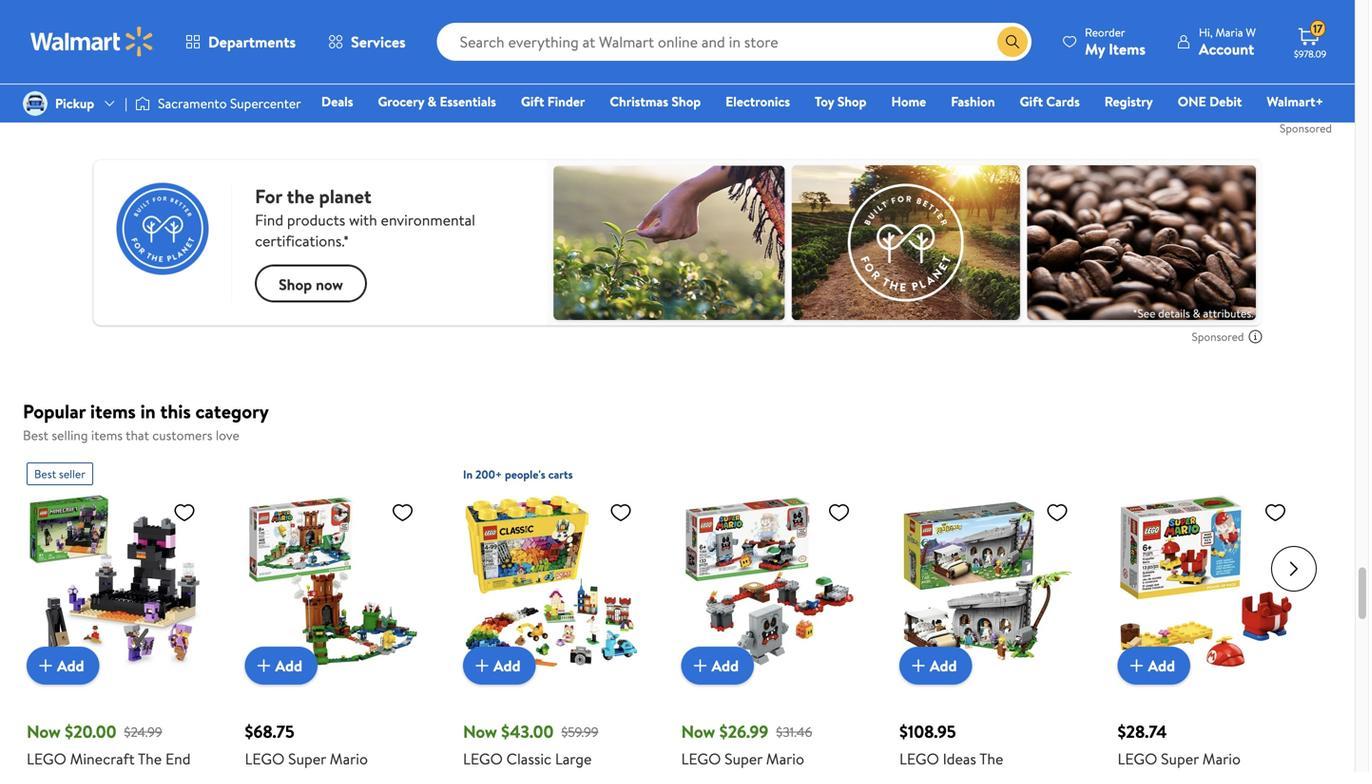 Task type: locate. For each thing, give the bounding box(es) containing it.
lego classic large creative brick box 10698 play and be inspired by lego masters, toy storage solution for home or classrooms, interactive building toy for kids, boys, and girls image
[[463, 494, 640, 670]]

2 gift from the left
[[1020, 92, 1043, 111]]

fashion
[[951, 92, 995, 111]]

add button up $20.00
[[27, 648, 99, 686]]

6 product group from the left
[[1118, 456, 1294, 773]]

2 add to cart image from the left
[[252, 655, 275, 678]]

5 add to cart image from the left
[[907, 655, 930, 678]]

brick
[[523, 770, 556, 773]]

$28.74 lego super mario propeller mario power-u
[[1118, 721, 1289, 773]]

1 vertical spatial best
[[34, 467, 56, 483]]

now inside now $43.00 $59.99 lego classic large creative brick box 1069
[[463, 721, 497, 745]]

6 add button from the left
[[1118, 648, 1190, 686]]

0 horizontal spatial sponsored
[[1192, 329, 1244, 345]]

see
[[603, 18, 628, 39]]

home link
[[883, 91, 935, 112]]

0 vertical spatial sponsored
[[1280, 120, 1332, 137]]

the inside now $20.00 $24.99 lego minecraft the end arena, ender drago
[[138, 749, 162, 770]]

1 the from the left
[[138, 749, 162, 770]]

1 add button from the left
[[27, 648, 99, 686]]

lego inside now $43.00 $59.99 lego classic large creative brick box 1069
[[463, 749, 503, 770]]

learn more.
[[773, 20, 841, 39]]

sacramento
[[158, 94, 227, 113]]

2 shop from the left
[[837, 92, 867, 111]]

2 now from the left
[[463, 721, 497, 745]]

now up whomp's
[[681, 721, 715, 745]]

1 horizontal spatial the
[[980, 749, 1003, 770]]

lego ideas the flintstones house building set 21316 image
[[899, 494, 1076, 670]]

0 vertical spatial debit
[[162, 18, 199, 39]]

3 now from the left
[[681, 721, 715, 745]]

add button up the $43.00
[[463, 648, 536, 686]]

0 horizontal spatial super
[[288, 749, 326, 770]]

lego left ender
[[27, 749, 66, 770]]

shop right the toy
[[837, 92, 867, 111]]

product group containing now $43.00
[[463, 456, 640, 773]]

now
[[27, 721, 61, 745], [463, 721, 497, 745], [681, 721, 715, 745]]

departments button
[[169, 19, 312, 65]]

2 horizontal spatial super
[[1161, 749, 1199, 770]]

3 add from the left
[[493, 656, 521, 677]]

services button
[[312, 19, 422, 65]]

in 200+ people's carts
[[463, 467, 573, 483]]

debit inside 'link'
[[1209, 92, 1242, 111]]

lego
[[27, 749, 66, 770], [245, 749, 285, 770], [463, 749, 503, 770], [681, 749, 721, 770], [899, 749, 939, 770], [1118, 749, 1157, 770]]

4 lego from the left
[[681, 749, 721, 770]]

fashion link
[[942, 91, 1004, 112]]

super down $26.99
[[725, 749, 762, 770]]

1 horizontal spatial super
[[725, 749, 762, 770]]

home
[[891, 92, 926, 111]]

lego left classic
[[463, 749, 503, 770]]

2 product group from the left
[[245, 456, 422, 773]]

toy shop
[[815, 92, 867, 111]]

3 product group from the left
[[463, 456, 640, 773]]

2 add from the left
[[275, 656, 302, 677]]

add up $108.95
[[930, 656, 957, 677]]

super down $68.75
[[288, 749, 326, 770]]

the down "$24.99"
[[138, 749, 162, 770]]

large
[[555, 749, 592, 770]]

add button for $28.74
[[1118, 648, 1190, 686]]

 image
[[23, 91, 48, 116]]

add button up $108.95
[[899, 648, 972, 686]]

lego down $26.99
[[681, 749, 721, 770]]

1 add to cart image from the left
[[34, 655, 57, 678]]

whomp's
[[681, 770, 742, 773]]

0 vertical spatial best
[[23, 427, 48, 445]]

gift inside "link"
[[1020, 92, 1043, 111]]

best down popular
[[23, 427, 48, 445]]

0 horizontal spatial shop
[[672, 92, 701, 111]]

4 product group from the left
[[681, 456, 858, 773]]

1 lego from the left
[[27, 749, 66, 770]]

0 horizontal spatial the
[[138, 749, 162, 770]]

3%
[[323, 18, 342, 39]]

hi, maria w account
[[1199, 24, 1256, 59]]

$68.75
[[245, 721, 294, 745]]

ad disclaimer and feedback image
[[1248, 330, 1263, 345]]

0 horizontal spatial now
[[27, 721, 61, 745]]

search icon image
[[1005, 34, 1020, 49]]

2 super from the left
[[725, 749, 762, 770]]

1 horizontal spatial now
[[463, 721, 497, 745]]

that
[[126, 427, 149, 445]]

product group
[[27, 456, 203, 773], [245, 456, 422, 773], [463, 456, 640, 773], [681, 456, 858, 773], [899, 456, 1076, 773], [1118, 456, 1294, 773]]

sponsored down walmart+ link
[[1280, 120, 1332, 137]]

a
[[558, 18, 565, 39]]

shop right christmas
[[672, 92, 701, 111]]

now $20.00 $24.99 lego minecraft the end arena, ender drago
[[27, 721, 203, 773]]

best inside popular items in this category best selling items that customers love
[[23, 427, 48, 445]]

5 lego from the left
[[899, 749, 939, 770]]

grocery
[[378, 92, 424, 111]]

1 super from the left
[[288, 749, 326, 770]]

sponsored left ad disclaimer and feedback image
[[1192, 329, 1244, 345]]

 image
[[135, 94, 150, 113]]

0 vertical spatial items
[[90, 399, 136, 425]]

add button up $68.75
[[245, 648, 318, 686]]

3 super from the left
[[1161, 749, 1199, 770]]

the
[[138, 749, 162, 770], [980, 749, 1003, 770]]

6 lego from the left
[[1118, 749, 1157, 770]]

1 horizontal spatial gift
[[1020, 92, 1043, 111]]

super inside '$68.75 lego super mario guarded fortres'
[[288, 749, 326, 770]]

lego down $108.95
[[899, 749, 939, 770]]

add to cart image for now
[[689, 655, 712, 678]]

super for $68.75
[[288, 749, 326, 770]]

1 product group from the left
[[27, 456, 203, 773]]

6 add to cart image from the left
[[1125, 655, 1148, 678]]

add button
[[27, 648, 99, 686], [245, 648, 318, 686], [463, 648, 536, 686], [681, 648, 754, 686], [899, 648, 972, 686], [1118, 648, 1190, 686]]

$59.99
[[561, 723, 598, 742]]

4 add to cart image from the left
[[689, 655, 712, 678]]

shop for toy shop
[[837, 92, 867, 111]]

0 horizontal spatial debit
[[162, 18, 199, 39]]

best
[[23, 427, 48, 445], [34, 467, 56, 483]]

pickup
[[55, 94, 94, 113]]

registry link
[[1096, 91, 1162, 112]]

now $43.00 $59.99 lego classic large creative brick box 1069
[[463, 721, 639, 773]]

add up the $43.00
[[493, 656, 521, 677]]

6 add from the left
[[1148, 656, 1175, 677]]

customers
[[152, 427, 212, 445]]

best left seller
[[34, 467, 56, 483]]

items up the that
[[90, 399, 136, 425]]

supercenter
[[230, 94, 301, 113]]

items
[[90, 399, 136, 425], [91, 427, 123, 445]]

report incorrect product information button
[[38, 90, 284, 136]]

gift for gift cards
[[1020, 92, 1043, 111]]

2 the from the left
[[980, 749, 1003, 770]]

&
[[427, 92, 436, 111]]

5 product group from the left
[[899, 456, 1076, 773]]

category
[[195, 399, 269, 425]]

1 vertical spatial debit
[[1209, 92, 1242, 111]]

5 add button from the left
[[899, 648, 972, 686]]

1 horizontal spatial shop
[[837, 92, 867, 111]]

registry
[[1104, 92, 1153, 111]]

account
[[1199, 39, 1254, 59]]

add up $68.75
[[275, 656, 302, 677]]

carts
[[548, 467, 573, 483]]

super down $28.74 on the bottom right
[[1161, 749, 1199, 770]]

mario down $31.46
[[766, 749, 804, 770]]

popular
[[23, 399, 86, 425]]

1 now from the left
[[27, 721, 61, 745]]

lava
[[746, 770, 775, 773]]

Walmart Site-Wide search field
[[437, 23, 1032, 61]]

4 add button from the left
[[681, 648, 754, 686]]

1 shop from the left
[[672, 92, 701, 111]]

the inside $108.95 lego ideas the flintstones house buildin
[[980, 749, 1003, 770]]

the right ideas at right bottom
[[980, 749, 1003, 770]]

gift left finder
[[521, 92, 544, 111]]

report incorrect product information
[[53, 103, 269, 122]]

3 lego from the left
[[463, 749, 503, 770]]

lego super mario propeller mario power-up pack 71371 building set (13 pieces) image
[[1118, 494, 1294, 670]]

product group containing $108.95
[[899, 456, 1076, 773]]

0 horizontal spatial gift
[[521, 92, 544, 111]]

mario right guarded
[[330, 749, 368, 770]]

information
[[202, 103, 269, 122]]

add up $20.00
[[57, 656, 84, 677]]

now inside "now $26.99 $31.46 lego super mario whomp's lava troubl"
[[681, 721, 715, 745]]

lego down $28.74 on the bottom right
[[1118, 749, 1157, 770]]

super inside "now $26.99 $31.46 lego super mario whomp's lava troubl"
[[725, 749, 762, 770]]

gift
[[521, 92, 544, 111], [1020, 92, 1043, 111]]

next slide for popular items in this category list image
[[1271, 547, 1317, 592]]

debit left with
[[162, 18, 199, 39]]

now inside now $20.00 $24.99 lego minecraft the end arena, ender drago
[[27, 721, 61, 745]]

$26.99
[[719, 721, 768, 745]]

add button up $26.99
[[681, 648, 754, 686]]

2 lego from the left
[[245, 749, 285, 770]]

now up arena, in the left bottom of the page
[[27, 721, 61, 745]]

gift for gift finder
[[521, 92, 544, 111]]

learn
[[773, 20, 805, 39]]

add to cart image
[[34, 655, 57, 678], [252, 655, 275, 678], [471, 655, 493, 678], [689, 655, 712, 678], [907, 655, 930, 678], [1125, 655, 1148, 678]]

5 add from the left
[[930, 656, 957, 677]]

super inside $28.74 lego super mario propeller mario power-u
[[1161, 749, 1199, 770]]

shop inside 'link'
[[837, 92, 867, 111]]

$68.75 lego super mario guarded fortres
[[245, 721, 381, 773]]

seller
[[59, 467, 85, 483]]

3 add to cart image from the left
[[471, 655, 493, 678]]

debit right one
[[1209, 92, 1242, 111]]

now up creative
[[463, 721, 497, 745]]

add up $26.99
[[712, 656, 739, 677]]

now for now $20.00
[[27, 721, 61, 745]]

box
[[560, 770, 585, 773]]

1 horizontal spatial debit
[[1209, 92, 1242, 111]]

1 gift from the left
[[521, 92, 544, 111]]

lego inside $28.74 lego super mario propeller mario power-u
[[1118, 749, 1157, 770]]

add
[[57, 656, 84, 677], [275, 656, 302, 677], [493, 656, 521, 677], [712, 656, 739, 677], [930, 656, 957, 677], [1148, 656, 1175, 677]]

add for $28.74
[[1148, 656, 1175, 677]]

maria
[[1215, 24, 1243, 40]]

lego down $68.75
[[245, 749, 285, 770]]

love
[[216, 427, 239, 445]]

add up $28.74 on the bottom right
[[1148, 656, 1175, 677]]

debit
[[162, 18, 199, 39], [1209, 92, 1242, 111]]

gift left cards at the right
[[1020, 92, 1043, 111]]

add button for $68.75
[[245, 648, 318, 686]]

grocery & essentials
[[378, 92, 496, 111]]

propeller
[[1118, 770, 1178, 773]]

mario inside '$68.75 lego super mario guarded fortres'
[[330, 749, 368, 770]]

one debit
[[1178, 92, 1242, 111]]

add button up $28.74 on the bottom right
[[1118, 648, 1190, 686]]

4 add from the left
[[712, 656, 739, 677]]

items left the that
[[91, 427, 123, 445]]

walmart+
[[1267, 92, 1323, 111]]

2 add button from the left
[[245, 648, 318, 686]]

2 horizontal spatial now
[[681, 721, 715, 745]]

one debit link
[[1169, 91, 1251, 112]]

add to cart image for $68.75
[[252, 655, 275, 678]]

3 add button from the left
[[463, 648, 536, 686]]



Task type: describe. For each thing, give the bounding box(es) containing it.
product group containing $68.75
[[245, 456, 422, 773]]

end
[[165, 749, 191, 770]]

christmas shop link
[[601, 91, 709, 112]]

toy
[[815, 92, 834, 111]]

power-
[[1223, 770, 1270, 773]]

house
[[975, 770, 1017, 773]]

to
[[512, 18, 526, 39]]

lego inside now $20.00 $24.99 lego minecraft the end arena, ender drago
[[27, 749, 66, 770]]

sacramento supercenter
[[158, 94, 301, 113]]

services
[[351, 31, 406, 52]]

christmas
[[610, 92, 668, 111]]

year.
[[569, 18, 600, 39]]

back
[[378, 18, 409, 39]]

$28.74
[[1118, 721, 1167, 745]]

shop for christmas shop
[[672, 92, 701, 111]]

minecraft
[[70, 749, 135, 770]]

mario right the propeller on the right bottom of the page
[[1202, 749, 1241, 770]]

in
[[140, 399, 156, 425]]

best seller
[[34, 467, 85, 483]]

lego inside '$68.75 lego super mario guarded fortres'
[[245, 749, 285, 770]]

1 vertical spatial items
[[91, 427, 123, 445]]

gift cards
[[1020, 92, 1080, 111]]

report
[[53, 103, 93, 122]]

200+
[[475, 467, 502, 483]]

items
[[1109, 39, 1146, 59]]

|
[[125, 94, 127, 113]]

at
[[412, 18, 425, 39]]

1 add from the left
[[57, 656, 84, 677]]

classic
[[506, 749, 551, 770]]

w
[[1246, 24, 1256, 40]]

product group containing $28.74
[[1118, 456, 1294, 773]]

reorder my items
[[1085, 24, 1146, 59]]

lego minecraft the end arena, ender dragon battle set 21242, multiplayer set includes mobs, shulker and enderman, minecraft gift and educational holiday toy for kids, boys and girls image
[[27, 494, 203, 670]]

departments
[[208, 31, 296, 52]]

cash
[[345, 18, 375, 39]]

finder
[[547, 92, 585, 111]]

selling
[[52, 427, 88, 445]]

$20.00
[[65, 721, 116, 745]]

add to favorites list, lego minecraft the end arena, ender dragon battle set 21242, multiplayer set includes mobs, shulker and enderman, minecraft gift and educational holiday toy for kids, boys and girls image
[[173, 501, 196, 525]]

my
[[1085, 39, 1105, 59]]

add button for $108.95
[[899, 648, 972, 686]]

cards
[[1046, 92, 1080, 111]]

people's
[[505, 467, 545, 483]]

mario left power-
[[1181, 770, 1220, 773]]

lego inside "now $26.99 $31.46 lego super mario whomp's lava troubl"
[[681, 749, 721, 770]]

lego super mario guarded fortress expansion set 71362 collectible building playset for kids (468 pieces) image
[[245, 494, 422, 670]]

Search search field
[[437, 23, 1032, 61]]

debit with rewards. get 3% cash back at walmart, up to $50 a year. see terms for eligibility.
[[162, 18, 758, 39]]

walmart image
[[30, 27, 154, 57]]

for
[[673, 18, 692, 39]]

one debit card image
[[70, 6, 147, 55]]

with
[[203, 18, 232, 39]]

one debit card  debit with rewards. get 3% cash back at walmart, up to $50 a year. see terms for eligibility. learn more. element
[[773, 20, 841, 40]]

deals
[[321, 92, 353, 111]]

$108.95 lego ideas the flintstones house buildin
[[899, 721, 1074, 773]]

add to favorites list, lego ideas the flintstones house building set 21316 image
[[1046, 501, 1069, 525]]

creative
[[463, 770, 519, 773]]

best inside product group
[[34, 467, 56, 483]]

deals link
[[313, 91, 362, 112]]

lego inside $108.95 lego ideas the flintstones house buildin
[[899, 749, 939, 770]]

get
[[295, 18, 320, 39]]

super for $28.74
[[1161, 749, 1199, 770]]

gift finder
[[521, 92, 585, 111]]

product group containing now $20.00
[[27, 456, 203, 773]]

gift finder link
[[512, 91, 594, 112]]

add for $68.75
[[275, 656, 302, 677]]

add button for now
[[681, 648, 754, 686]]

gift cards link
[[1011, 91, 1088, 112]]

arena,
[[27, 770, 69, 773]]

now $26.99 $31.46 lego super mario whomp's lava troubl
[[681, 721, 840, 773]]

add to cart image for $28.74
[[1125, 655, 1148, 678]]

eligibility.
[[696, 18, 758, 39]]

1 horizontal spatial sponsored
[[1280, 120, 1332, 137]]

hi,
[[1199, 24, 1213, 40]]

flintstones
[[899, 770, 972, 773]]

this
[[160, 399, 191, 425]]

product group containing now $26.99
[[681, 456, 858, 773]]

walmart,
[[429, 18, 488, 39]]

add for now
[[712, 656, 739, 677]]

$24.99
[[124, 723, 162, 742]]

add for $108.95
[[930, 656, 957, 677]]

add to cart image for $108.95
[[907, 655, 930, 678]]

lego super mario whomp's lava trouble expansion set 71364 building set (133 pieces) image
[[681, 494, 858, 670]]

more.
[[808, 20, 841, 39]]

add to favorites list, lego classic large creative brick box 10698 play and be inspired by lego masters, toy storage solution for home or classrooms, interactive building toy for kids, boys, and girls image
[[609, 501, 632, 525]]

christmas shop
[[610, 92, 701, 111]]

electronics
[[726, 92, 790, 111]]

add to favorites list, lego super mario guarded fortress expansion set 71362 collectible building playset for kids (468 pieces) image
[[391, 501, 414, 525]]

$50
[[529, 18, 554, 39]]

product
[[153, 103, 199, 122]]

reorder
[[1085, 24, 1125, 40]]

toy shop link
[[806, 91, 875, 112]]

now for now $43.00
[[463, 721, 497, 745]]

electronics link
[[717, 91, 799, 112]]

mario inside "now $26.99 $31.46 lego super mario whomp's lava troubl"
[[766, 749, 804, 770]]

add to favorites list, lego super mario whomp's lava trouble expansion set 71364 building set (133 pieces) image
[[828, 501, 850, 525]]

$43.00
[[501, 721, 554, 745]]

essentials
[[440, 92, 496, 111]]

terms
[[631, 18, 669, 39]]

ideas
[[943, 749, 976, 770]]

1 vertical spatial sponsored
[[1192, 329, 1244, 345]]

add to favorites list, lego super mario propeller mario power-up pack 71371 building set (13 pieces) image
[[1264, 501, 1287, 525]]

popular items in this category best selling items that customers love
[[23, 399, 269, 445]]

up
[[491, 18, 508, 39]]

17
[[1313, 21, 1323, 37]]

walmart+ link
[[1258, 91, 1332, 112]]

$978.09
[[1294, 48, 1326, 60]]

$31.46
[[776, 723, 812, 742]]

guarded
[[245, 770, 301, 773]]



Task type: vqa. For each thing, say whether or not it's contained in the screenshot.
bottom Best
yes



